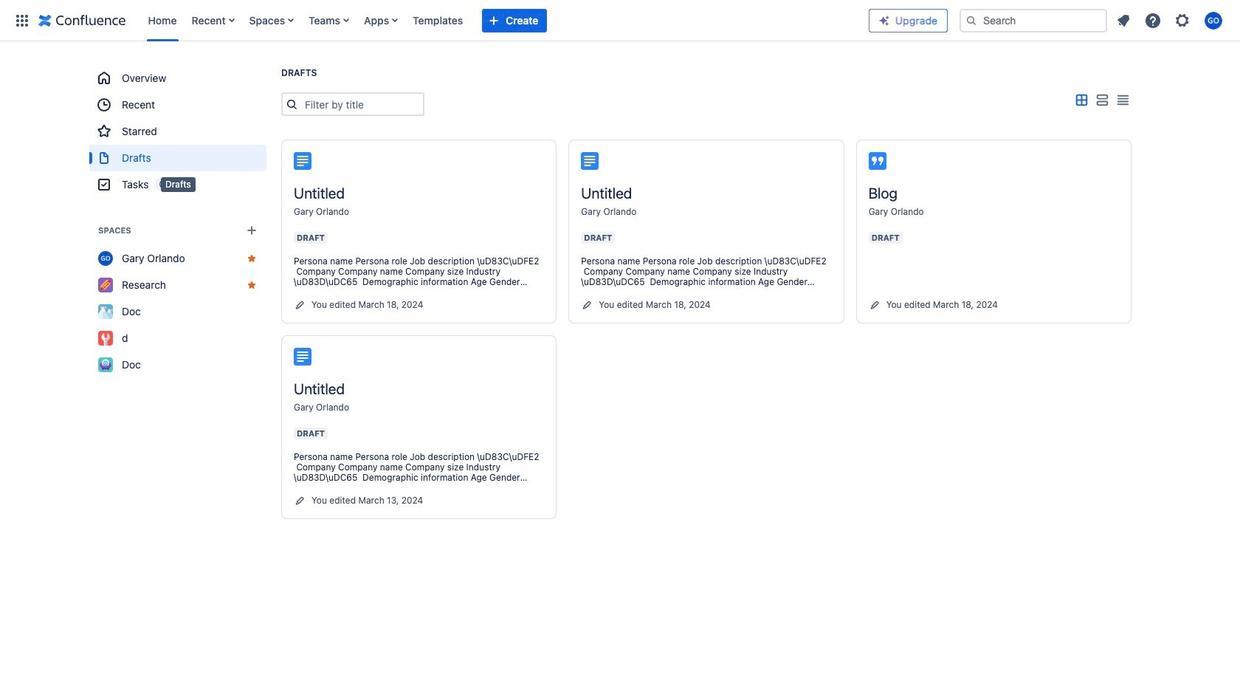 Task type: locate. For each thing, give the bounding box(es) containing it.
1 vertical spatial unstar this space image
[[246, 279, 258, 291]]

page image
[[294, 152, 312, 170], [581, 152, 599, 170], [294, 348, 312, 366]]

Search field
[[960, 8, 1108, 32]]

0 horizontal spatial list
[[141, 0, 869, 41]]

unstar this space image
[[246, 253, 258, 264], [246, 279, 258, 291]]

None search field
[[960, 8, 1108, 32]]

list for premium icon
[[1111, 7, 1232, 34]]

Filter by title field
[[301, 94, 423, 114]]

list
[[141, 0, 869, 41], [1111, 7, 1232, 34]]

0 vertical spatial unstar this space image
[[246, 253, 258, 264]]

list image
[[1094, 91, 1111, 109]]

group
[[89, 65, 267, 198]]

banner
[[0, 0, 1241, 41]]

1 horizontal spatial list
[[1111, 7, 1232, 34]]

settings icon image
[[1174, 11, 1192, 29]]

list for appswitcher icon
[[141, 0, 869, 41]]

confluence image
[[38, 11, 126, 29], [38, 11, 126, 29]]

blog image
[[869, 152, 887, 170]]



Task type: vqa. For each thing, say whether or not it's contained in the screenshot.
row
no



Task type: describe. For each thing, give the bounding box(es) containing it.
global element
[[9, 0, 869, 41]]

create a space image
[[243, 222, 261, 239]]

2 unstar this space image from the top
[[246, 279, 258, 291]]

1 unstar this space image from the top
[[246, 253, 258, 264]]

notification icon image
[[1115, 11, 1133, 29]]

appswitcher icon image
[[13, 11, 31, 29]]

premium image
[[879, 14, 891, 26]]

help icon image
[[1145, 11, 1162, 29]]

your profile and preferences image
[[1205, 11, 1223, 29]]

compact list image
[[1114, 91, 1132, 109]]

search image
[[966, 14, 978, 26]]

cards image
[[1073, 91, 1091, 109]]



